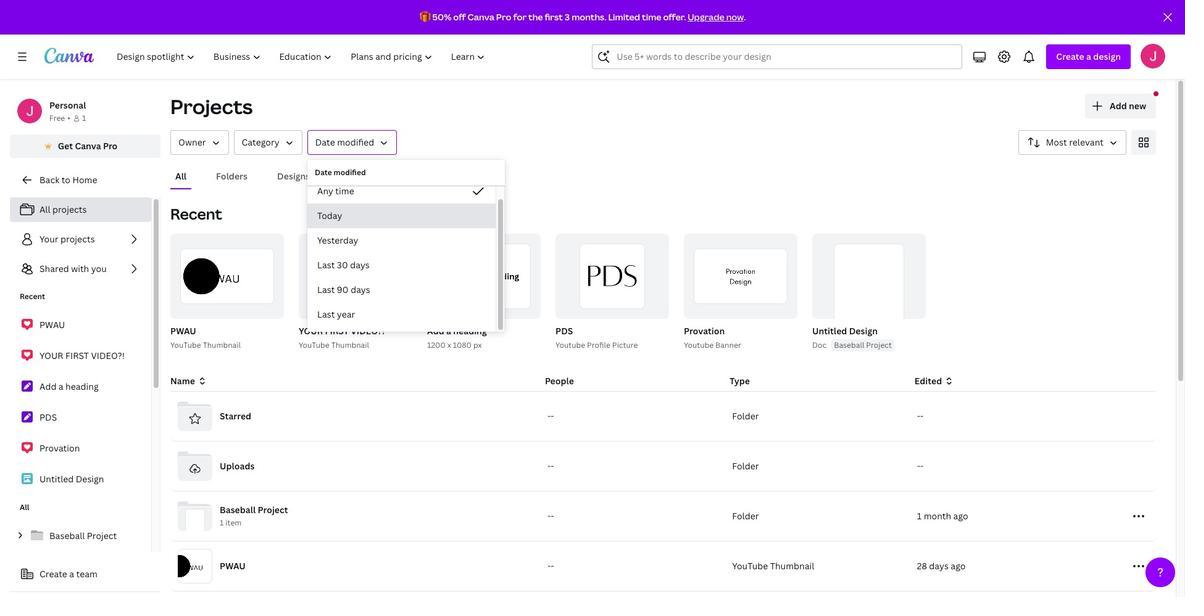 Task type: vqa. For each thing, say whether or not it's contained in the screenshot.
you
yes



Task type: describe. For each thing, give the bounding box(es) containing it.
picture
[[612, 340, 638, 351]]

add for add a heading
[[40, 381, 56, 393]]

any time
[[317, 185, 354, 197]]

any time button
[[307, 179, 496, 204]]

pds for pds
[[40, 412, 57, 424]]

shared
[[40, 263, 69, 275]]

0 vertical spatial pro
[[496, 11, 512, 23]]

of
[[520, 304, 527, 314]]

2 date from the top
[[315, 167, 332, 178]]

all for all button
[[175, 170, 187, 182]]

shared with you link
[[10, 257, 151, 282]]

0 horizontal spatial untitled design
[[40, 474, 104, 485]]

create a team button
[[10, 563, 161, 587]]

project inside baseball project link
[[87, 530, 117, 542]]

back to home link
[[10, 168, 161, 193]]

project inside baseball project button
[[867, 340, 892, 351]]

last for last 30 days
[[317, 259, 335, 271]]

folders button
[[211, 165, 253, 188]]

your projects link
[[10, 227, 151, 252]]

all for all projects
[[40, 204, 50, 215]]

folders
[[216, 170, 248, 182]]

pwau button
[[170, 324, 196, 340]]

Search search field
[[617, 45, 938, 69]]

create a design button
[[1047, 44, 1131, 69]]

baseball project button
[[832, 340, 895, 352]]

28 days ago
[[917, 561, 966, 572]]

2 horizontal spatial pwau
[[220, 561, 246, 572]]

your first video?!
[[40, 350, 125, 362]]

now
[[727, 11, 744, 23]]

yesterday
[[317, 235, 358, 246]]

baseball project link
[[10, 524, 151, 550]]

0 horizontal spatial pwau
[[40, 319, 65, 331]]

limited
[[608, 11, 640, 23]]

provation for provation
[[40, 443, 80, 454]]

last 30 days button
[[307, 253, 496, 278]]

year
[[337, 309, 355, 320]]

last year button
[[307, 303, 496, 327]]

for
[[513, 11, 527, 23]]

designs
[[277, 170, 310, 182]]

2 horizontal spatial youtube
[[733, 561, 768, 572]]

last 30 days option
[[307, 253, 496, 278]]

2
[[528, 304, 532, 314]]

1 of 2
[[515, 304, 532, 314]]

🎁 50% off canva pro for the first 3 months. limited time offer. upgrade now .
[[420, 11, 746, 23]]

add new
[[1110, 100, 1147, 112]]

heading for add a heading
[[65, 381, 99, 393]]

your
[[40, 233, 58, 245]]

px
[[474, 340, 482, 351]]

create a design
[[1057, 51, 1121, 62]]

create a team
[[40, 569, 97, 580]]

any
[[317, 185, 333, 197]]

pwau youtube thumbnail
[[170, 325, 241, 351]]

all projects
[[40, 204, 87, 215]]

untitled design button
[[813, 324, 878, 340]]

get canva pro
[[58, 140, 118, 152]]

0 vertical spatial canva
[[468, 11, 495, 23]]

90
[[337, 284, 349, 296]]

free •
[[49, 113, 70, 123]]

your first video?! youtube thumbnail
[[299, 325, 385, 351]]

untitled design link
[[10, 467, 151, 493]]

provation youtube banner
[[684, 325, 741, 351]]

images button
[[335, 165, 374, 188]]

1 horizontal spatial time
[[642, 11, 662, 23]]

1 for 1 month ago
[[917, 511, 922, 522]]

name button
[[170, 375, 207, 388]]

.
[[744, 11, 746, 23]]

video?! for your first video?! youtube thumbnail
[[351, 325, 385, 337]]

with
[[71, 263, 89, 275]]

baseball project 1 item
[[220, 505, 288, 529]]

add for add new
[[1110, 100, 1127, 112]]

your first video?! button
[[299, 324, 385, 340]]

pwau inside pwau youtube thumbnail
[[170, 325, 196, 337]]

modified inside button
[[337, 136, 374, 148]]

youtube for pds
[[556, 340, 585, 351]]

•
[[67, 113, 70, 123]]

provation for provation youtube banner
[[684, 325, 725, 337]]

28
[[917, 561, 927, 572]]

Category button
[[234, 130, 302, 155]]

people
[[545, 375, 574, 387]]

3 folder from the top
[[733, 511, 759, 522]]

off
[[453, 11, 466, 23]]

you
[[91, 263, 107, 275]]

edited button
[[915, 375, 1090, 388]]

baseball inside baseball project link
[[49, 530, 85, 542]]

home
[[72, 174, 97, 186]]

30
[[337, 259, 348, 271]]

category
[[242, 136, 280, 148]]

time inside button
[[336, 185, 354, 197]]

get
[[58, 140, 73, 152]]

projects for all projects
[[52, 204, 87, 215]]

starred
[[220, 411, 251, 422]]

today button
[[307, 204, 496, 228]]

all button
[[170, 165, 191, 188]]

baseball inside baseball project 1 item
[[220, 505, 256, 516]]

back
[[40, 174, 59, 186]]

your for your first video?!
[[40, 350, 63, 362]]

provation link
[[10, 436, 151, 462]]

Owner button
[[170, 130, 229, 155]]

🎁
[[420, 11, 431, 23]]

folder for uploads
[[733, 461, 759, 472]]

Date modified button
[[307, 130, 397, 155]]

provation button
[[684, 324, 725, 340]]

edited
[[915, 375, 942, 387]]

images
[[340, 170, 370, 182]]

days for last 30 days
[[350, 259, 370, 271]]

2 horizontal spatial thumbnail
[[770, 561, 815, 572]]

thumbnail inside "your first video?! youtube thumbnail"
[[331, 340, 369, 351]]

0 horizontal spatial all
[[20, 503, 29, 513]]

a for add a heading 1200 x 1080 px
[[446, 325, 451, 337]]

youtube inside pwau youtube thumbnail
[[170, 340, 201, 351]]

3
[[565, 11, 570, 23]]

2 date modified from the top
[[315, 167, 366, 178]]

personal
[[49, 99, 86, 111]]

a for create a team
[[69, 569, 74, 580]]

1 vertical spatial modified
[[334, 167, 366, 178]]

first
[[545, 11, 563, 23]]

get canva pro button
[[10, 135, 161, 158]]

youtube for provation
[[684, 340, 714, 351]]

list containing all projects
[[10, 198, 151, 282]]

thumbnail inside pwau youtube thumbnail
[[203, 340, 241, 351]]



Task type: locate. For each thing, give the bounding box(es) containing it.
1 vertical spatial heading
[[65, 381, 99, 393]]

all inside button
[[175, 170, 187, 182]]

untitled inside "button"
[[813, 325, 847, 337]]

untitled design
[[813, 325, 878, 337], [40, 474, 104, 485]]

back to home
[[40, 174, 97, 186]]

youtube inside 'provation youtube banner'
[[684, 340, 714, 351]]

projects for your projects
[[61, 233, 95, 245]]

--
[[548, 411, 554, 422], [917, 411, 924, 422], [548, 461, 554, 472], [917, 461, 924, 472], [548, 511, 554, 522], [548, 561, 554, 572]]

None search field
[[592, 44, 963, 69]]

date modified up images
[[315, 136, 374, 148]]

baseball up "create a team"
[[49, 530, 85, 542]]

your for your first video?! youtube thumbnail
[[299, 325, 323, 337]]

month
[[924, 511, 952, 522]]

1 right •
[[82, 113, 86, 123]]

1 horizontal spatial your
[[299, 325, 323, 337]]

recent down shared
[[20, 291, 45, 302]]

1 horizontal spatial heading
[[453, 325, 487, 337]]

0 horizontal spatial baseball
[[49, 530, 85, 542]]

1 vertical spatial project
[[258, 505, 288, 516]]

add a heading link
[[10, 374, 151, 400]]

projects
[[170, 93, 253, 120]]

add
[[1110, 100, 1127, 112], [427, 325, 444, 337], [40, 381, 56, 393]]

design
[[849, 325, 878, 337], [76, 474, 104, 485]]

date up any
[[315, 167, 332, 178]]

modified
[[337, 136, 374, 148], [334, 167, 366, 178]]

heading up px
[[453, 325, 487, 337]]

1 horizontal spatial pwau
[[170, 325, 196, 337]]

create left team
[[40, 569, 67, 580]]

youtube
[[170, 340, 201, 351], [299, 340, 330, 351], [733, 561, 768, 572]]

0 vertical spatial your
[[299, 325, 323, 337]]

0 vertical spatial pds
[[556, 325, 573, 337]]

canva inside button
[[75, 140, 101, 152]]

days right 90
[[351, 284, 370, 296]]

0 vertical spatial list
[[10, 198, 151, 282]]

last year option
[[307, 303, 496, 327]]

a down your first video?! link
[[59, 381, 63, 393]]

first for your first video?!
[[65, 350, 89, 362]]

0 vertical spatial date
[[315, 136, 335, 148]]

1 vertical spatial date
[[315, 167, 332, 178]]

add a heading
[[40, 381, 99, 393]]

name
[[170, 375, 195, 387]]

0 vertical spatial last
[[317, 259, 335, 271]]

provation inside 'provation youtube banner'
[[684, 325, 725, 337]]

2 vertical spatial baseball
[[49, 530, 85, 542]]

create for create a design
[[1057, 51, 1085, 62]]

pwau link
[[10, 312, 151, 338]]

upgrade now button
[[688, 11, 744, 23]]

your projects
[[40, 233, 95, 245]]

provation inside provation "link"
[[40, 443, 80, 454]]

time left offer.
[[642, 11, 662, 23]]

youtube inside "your first video?! youtube thumbnail"
[[299, 340, 330, 351]]

first down pwau link
[[65, 350, 89, 362]]

days inside option
[[351, 284, 370, 296]]

today
[[317, 210, 342, 222]]

1 vertical spatial time
[[336, 185, 354, 197]]

canva right get
[[75, 140, 101, 152]]

last inside last year "button"
[[317, 309, 335, 320]]

a
[[1087, 51, 1092, 62], [446, 325, 451, 337], [59, 381, 63, 393], [69, 569, 74, 580]]

2 horizontal spatial all
[[175, 170, 187, 182]]

item
[[226, 518, 242, 529]]

1 list from the top
[[10, 198, 151, 282]]

first down 'last year' on the bottom of page
[[325, 325, 349, 337]]

untitled
[[813, 325, 847, 337], [40, 474, 74, 485]]

0 vertical spatial baseball project
[[834, 340, 892, 351]]

date modified
[[315, 136, 374, 148], [315, 167, 366, 178]]

2 folder from the top
[[733, 461, 759, 472]]

time down images
[[336, 185, 354, 197]]

1 vertical spatial untitled
[[40, 474, 74, 485]]

create for create a team
[[40, 569, 67, 580]]

last inside last 30 days button
[[317, 259, 335, 271]]

youtube down pds button on the bottom
[[556, 340, 585, 351]]

0 horizontal spatial design
[[76, 474, 104, 485]]

last for last 90 days
[[317, 284, 335, 296]]

untitled inside list
[[40, 474, 74, 485]]

1 last from the top
[[317, 259, 335, 271]]

provation up banner
[[684, 325, 725, 337]]

add a heading button
[[427, 324, 487, 340]]

1 vertical spatial baseball
[[220, 505, 256, 516]]

date modified up any time
[[315, 167, 366, 178]]

pwau down item
[[220, 561, 246, 572]]

0 horizontal spatial add
[[40, 381, 56, 393]]

1 vertical spatial your
[[40, 350, 63, 362]]

1 date modified from the top
[[315, 136, 374, 148]]

heading for add a heading 1200 x 1080 px
[[453, 325, 487, 337]]

1 inside baseball project 1 item
[[220, 518, 224, 529]]

pds button
[[556, 324, 573, 340]]

the
[[529, 11, 543, 23]]

days right 30
[[350, 259, 370, 271]]

1 vertical spatial projects
[[61, 233, 95, 245]]

2 vertical spatial project
[[87, 530, 117, 542]]

1 horizontal spatial first
[[325, 325, 349, 337]]

1 horizontal spatial add
[[427, 325, 444, 337]]

1 youtube from the left
[[556, 340, 585, 351]]

1 vertical spatial list
[[10, 312, 151, 493]]

date modified inside button
[[315, 136, 374, 148]]

0 vertical spatial date modified
[[315, 136, 374, 148]]

1
[[82, 113, 86, 123], [515, 304, 518, 314], [917, 511, 922, 522], [220, 518, 224, 529]]

2 horizontal spatial project
[[867, 340, 892, 351]]

last left 30
[[317, 259, 335, 271]]

pds for pds youtube profile picture
[[556, 325, 573, 337]]

baseball project down untitled design "button" at the right of page
[[834, 340, 892, 351]]

1 horizontal spatial pds
[[556, 325, 573, 337]]

1 horizontal spatial project
[[258, 505, 288, 516]]

1 horizontal spatial provation
[[684, 325, 725, 337]]

shared with you
[[40, 263, 107, 275]]

modified up images
[[337, 136, 374, 148]]

x
[[448, 340, 451, 351]]

a inside add a heading 1200 x 1080 px
[[446, 325, 451, 337]]

days inside option
[[350, 259, 370, 271]]

any time option
[[307, 179, 496, 204]]

create inside button
[[40, 569, 67, 580]]

0 horizontal spatial your
[[40, 350, 63, 362]]

2 vertical spatial all
[[20, 503, 29, 513]]

1 horizontal spatial baseball
[[220, 505, 256, 516]]

1 horizontal spatial youtube
[[299, 340, 330, 351]]

add inside list
[[40, 381, 56, 393]]

all
[[175, 170, 187, 182], [40, 204, 50, 215], [20, 503, 29, 513]]

0 horizontal spatial thumbnail
[[203, 340, 241, 351]]

pwau up name
[[170, 325, 196, 337]]

2 last from the top
[[317, 284, 335, 296]]

0 vertical spatial video?!
[[351, 325, 385, 337]]

0 horizontal spatial heading
[[65, 381, 99, 393]]

last left 90
[[317, 284, 335, 296]]

create inside dropdown button
[[1057, 51, 1085, 62]]

untitled design up baseball project button
[[813, 325, 878, 337]]

0 horizontal spatial untitled
[[40, 474, 74, 485]]

add down your first video?! link
[[40, 381, 56, 393]]

1 vertical spatial design
[[76, 474, 104, 485]]

team
[[76, 569, 97, 580]]

ago right month
[[954, 511, 969, 522]]

create left design
[[1057, 51, 1085, 62]]

canva right off
[[468, 11, 495, 23]]

date
[[315, 136, 335, 148], [315, 167, 332, 178]]

pwau
[[40, 319, 65, 331], [170, 325, 196, 337], [220, 561, 246, 572]]

a up x on the left bottom of page
[[446, 325, 451, 337]]

your up add a heading
[[40, 350, 63, 362]]

a inside dropdown button
[[1087, 51, 1092, 62]]

1 horizontal spatial canva
[[468, 11, 495, 23]]

1 vertical spatial ago
[[951, 561, 966, 572]]

0 vertical spatial heading
[[453, 325, 487, 337]]

1 horizontal spatial all
[[40, 204, 50, 215]]

1 vertical spatial untitled design
[[40, 474, 104, 485]]

provation down the pds link
[[40, 443, 80, 454]]

new
[[1129, 100, 1147, 112]]

projects down back to home
[[52, 204, 87, 215]]

1 left month
[[917, 511, 922, 522]]

top level navigation element
[[109, 44, 496, 69]]

1 horizontal spatial untitled design
[[813, 325, 878, 337]]

last 30 days
[[317, 259, 370, 271]]

list box
[[307, 179, 496, 327]]

folder for starred
[[733, 411, 759, 422]]

pds inside pds youtube profile picture
[[556, 325, 573, 337]]

baseball
[[834, 340, 865, 351], [220, 505, 256, 516], [49, 530, 85, 542]]

0 horizontal spatial pro
[[103, 140, 118, 152]]

baseball up item
[[220, 505, 256, 516]]

1 vertical spatial recent
[[20, 291, 45, 302]]

0 horizontal spatial create
[[40, 569, 67, 580]]

1 horizontal spatial video?!
[[351, 325, 385, 337]]

0 horizontal spatial provation
[[40, 443, 80, 454]]

0 vertical spatial provation
[[684, 325, 725, 337]]

2 vertical spatial days
[[929, 561, 949, 572]]

project inside baseball project 1 item
[[258, 505, 288, 516]]

time
[[642, 11, 662, 23], [336, 185, 354, 197]]

0 vertical spatial time
[[642, 11, 662, 23]]

a for create a design
[[1087, 51, 1092, 62]]

last 90 days button
[[307, 278, 496, 303]]

most
[[1046, 136, 1067, 148]]

projects
[[52, 204, 87, 215], [61, 233, 95, 245]]

a left design
[[1087, 51, 1092, 62]]

baseball project up team
[[49, 530, 117, 542]]

james peterson image
[[1141, 44, 1166, 69]]

video?! inside "your first video?! youtube thumbnail"
[[351, 325, 385, 337]]

days right 28
[[929, 561, 949, 572]]

last 90 days
[[317, 284, 370, 296]]

ago for 28 days ago
[[951, 561, 966, 572]]

0 horizontal spatial project
[[87, 530, 117, 542]]

0 vertical spatial days
[[350, 259, 370, 271]]

add new button
[[1086, 94, 1157, 119]]

1080
[[453, 340, 472, 351]]

2 youtube from the left
[[684, 340, 714, 351]]

projects right 'your'
[[61, 233, 95, 245]]

1 month ago
[[917, 511, 969, 522]]

1 vertical spatial folder
[[733, 461, 759, 472]]

youtube inside pds youtube profile picture
[[556, 340, 585, 351]]

0 vertical spatial first
[[325, 325, 349, 337]]

date inside button
[[315, 136, 335, 148]]

1 horizontal spatial baseball project
[[834, 340, 892, 351]]

video?! down pwau link
[[91, 350, 125, 362]]

all inside list
[[40, 204, 50, 215]]

1 vertical spatial video?!
[[91, 350, 125, 362]]

pro inside button
[[103, 140, 118, 152]]

1 folder from the top
[[733, 411, 759, 422]]

recent down all button
[[170, 204, 222, 224]]

design inside untitled design "button"
[[849, 325, 878, 337]]

add a heading 1200 x 1080 px
[[427, 325, 487, 351]]

last for last year
[[317, 309, 335, 320]]

0 vertical spatial untitled
[[813, 325, 847, 337]]

first inside "your first video?! youtube thumbnail"
[[325, 325, 349, 337]]

0 horizontal spatial video?!
[[91, 350, 125, 362]]

1 horizontal spatial youtube
[[684, 340, 714, 351]]

add up 1200
[[427, 325, 444, 337]]

add inside add a heading 1200 x 1080 px
[[427, 325, 444, 337]]

profile
[[587, 340, 611, 351]]

2 horizontal spatial add
[[1110, 100, 1127, 112]]

1 for 1
[[82, 113, 86, 123]]

ago for 1 month ago
[[954, 511, 969, 522]]

your first video?! link
[[10, 343, 151, 369]]

0 vertical spatial ago
[[954, 511, 969, 522]]

last left year
[[317, 309, 335, 320]]

heading inside add a heading 1200 x 1080 px
[[453, 325, 487, 337]]

0 vertical spatial create
[[1057, 51, 1085, 62]]

1 vertical spatial provation
[[40, 443, 80, 454]]

list containing pwau
[[10, 312, 151, 493]]

video?! inside list
[[91, 350, 125, 362]]

first for your first video?! youtube thumbnail
[[325, 325, 349, 337]]

today option
[[307, 204, 496, 228]]

a for add a heading
[[59, 381, 63, 393]]

1 for 1 of 2
[[515, 304, 518, 314]]

pro left for
[[496, 11, 512, 23]]

offer.
[[663, 11, 686, 23]]

1 vertical spatial days
[[351, 284, 370, 296]]

Sort by button
[[1019, 130, 1127, 155]]

pro up back to home link
[[103, 140, 118, 152]]

pds youtube profile picture
[[556, 325, 638, 351]]

pwau up your first video?! link
[[40, 319, 65, 331]]

1 horizontal spatial design
[[849, 325, 878, 337]]

0 horizontal spatial pds
[[40, 412, 57, 424]]

add for add a heading 1200 x 1080 px
[[427, 325, 444, 337]]

last 90 days option
[[307, 278, 496, 303]]

pro
[[496, 11, 512, 23], [103, 140, 118, 152]]

modified up any time
[[334, 167, 366, 178]]

projects inside all projects link
[[52, 204, 87, 215]]

1 date from the top
[[315, 136, 335, 148]]

last year
[[317, 309, 355, 320]]

2 vertical spatial add
[[40, 381, 56, 393]]

0 vertical spatial design
[[849, 325, 878, 337]]

1 left item
[[220, 518, 224, 529]]

1 vertical spatial pds
[[40, 412, 57, 424]]

add inside dropdown button
[[1110, 100, 1127, 112]]

2 vertical spatial folder
[[733, 511, 759, 522]]

thumbnail
[[203, 340, 241, 351], [331, 340, 369, 351], [770, 561, 815, 572]]

yesterday option
[[307, 228, 496, 253]]

list box containing any time
[[307, 179, 496, 327]]

last
[[317, 259, 335, 271], [317, 284, 335, 296], [317, 309, 335, 320]]

0 vertical spatial untitled design
[[813, 325, 878, 337]]

baseball inside baseball project button
[[834, 340, 865, 351]]

youtube down provation button at the right of the page
[[684, 340, 714, 351]]

your inside "your first video?! youtube thumbnail"
[[299, 325, 323, 337]]

recent
[[170, 204, 222, 224], [20, 291, 45, 302]]

heading down your first video?! link
[[65, 381, 99, 393]]

untitled up doc
[[813, 325, 847, 337]]

design
[[1094, 51, 1121, 62]]

untitled design down provation "link"
[[40, 474, 104, 485]]

a inside button
[[69, 569, 74, 580]]

all projects link
[[10, 198, 151, 222]]

1 vertical spatial create
[[40, 569, 67, 580]]

ago right 28
[[951, 561, 966, 572]]

untitled down provation "link"
[[40, 474, 74, 485]]

0 vertical spatial add
[[1110, 100, 1127, 112]]

your down 'last year' on the bottom of page
[[299, 325, 323, 337]]

doc
[[813, 340, 827, 351]]

1 vertical spatial date modified
[[315, 167, 366, 178]]

3 last from the top
[[317, 309, 335, 320]]

0 horizontal spatial canva
[[75, 140, 101, 152]]

0 horizontal spatial time
[[336, 185, 354, 197]]

0 vertical spatial folder
[[733, 411, 759, 422]]

a left team
[[69, 569, 74, 580]]

1 vertical spatial baseball project
[[49, 530, 117, 542]]

yesterday button
[[307, 228, 496, 253]]

video?! down year
[[351, 325, 385, 337]]

youtube
[[556, 340, 585, 351], [684, 340, 714, 351]]

1 horizontal spatial create
[[1057, 51, 1085, 62]]

baseball down untitled design "button" at the right of page
[[834, 340, 865, 351]]

baseball project inside button
[[834, 340, 892, 351]]

design inside the untitled design link
[[76, 474, 104, 485]]

1 horizontal spatial recent
[[170, 204, 222, 224]]

projects inside your projects link
[[61, 233, 95, 245]]

list
[[10, 198, 151, 282], [10, 312, 151, 493]]

2 horizontal spatial baseball
[[834, 340, 865, 351]]

baseball project
[[834, 340, 892, 351], [49, 530, 117, 542]]

provation
[[684, 325, 725, 337], [40, 443, 80, 454]]

type
[[730, 375, 750, 387]]

upgrade
[[688, 11, 725, 23]]

1 left of
[[515, 304, 518, 314]]

owner
[[178, 136, 206, 148]]

design down provation "link"
[[76, 474, 104, 485]]

0 horizontal spatial recent
[[20, 291, 45, 302]]

design up baseball project button
[[849, 325, 878, 337]]

1 horizontal spatial pro
[[496, 11, 512, 23]]

1 vertical spatial first
[[65, 350, 89, 362]]

video?! for your first video?!
[[91, 350, 125, 362]]

1 horizontal spatial untitled
[[813, 325, 847, 337]]

0 horizontal spatial baseball project
[[49, 530, 117, 542]]

uploads
[[220, 461, 255, 472]]

2 list from the top
[[10, 312, 151, 493]]

relevant
[[1070, 136, 1104, 148]]

free
[[49, 113, 65, 123]]

heading
[[453, 325, 487, 337], [65, 381, 99, 393]]

1 vertical spatial canva
[[75, 140, 101, 152]]

2 vertical spatial last
[[317, 309, 335, 320]]

0 vertical spatial all
[[175, 170, 187, 182]]

last inside last 90 days button
[[317, 284, 335, 296]]

designs button
[[272, 165, 315, 188]]

add left new
[[1110, 100, 1127, 112]]

date up images button in the top left of the page
[[315, 136, 335, 148]]

days for last 90 days
[[351, 284, 370, 296]]

most relevant
[[1046, 136, 1104, 148]]



